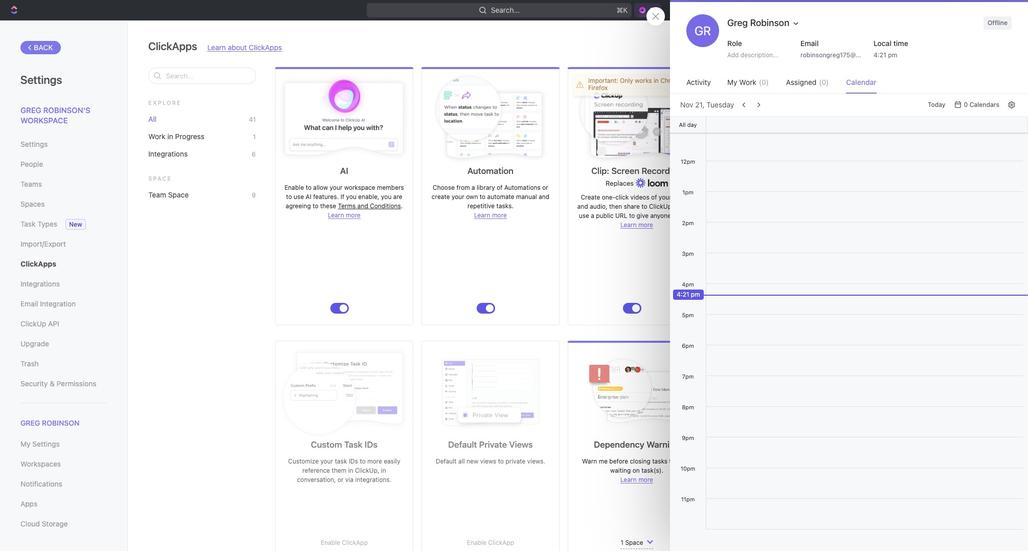 Task type: vqa. For each thing, say whether or not it's contained in the screenshot.
Inaccessible
no



Task type: locate. For each thing, give the bounding box(es) containing it.
1 horizontal spatial clickapp
[[489, 539, 514, 547]]

1 horizontal spatial my
[[728, 78, 738, 87]]

clickup inside make clickup more fun by using funny gifs in your comments, docs, and descriptons.
[[892, 458, 914, 465]]

1 horizontal spatial or
[[543, 184, 549, 191]]

0 horizontal spatial task
[[20, 220, 36, 228]]

create
[[581, 193, 601, 201]]

1 horizontal spatial enable clickapp
[[467, 539, 514, 547]]

import/export link
[[20, 235, 107, 253]]

greg up my settings
[[20, 419, 40, 427]]

on
[[633, 467, 640, 474]]

1 vertical spatial are
[[683, 458, 692, 465]]

clickup
[[907, 193, 930, 201], [650, 203, 672, 210], [20, 319, 46, 328], [892, 458, 914, 465]]

comments inside post replies to emails as threaded replies instead of new comments
[[800, 526, 830, 533]]

0 horizontal spatial integrations
[[20, 279, 60, 288]]

custom up numbers,
[[893, 184, 915, 191]]

1 vertical spatial default
[[436, 458, 457, 465]]

default left all
[[436, 458, 457, 465]]

or up access.
[[691, 203, 697, 210]]

using left the any
[[789, 184, 805, 191]]

0 vertical spatial robinson
[[751, 17, 790, 28]]

(0) right assigned
[[820, 78, 829, 87]]

emoji.
[[819, 184, 836, 191]]

1 vertical spatial task
[[344, 440, 363, 450]]

1 horizontal spatial you
[[381, 193, 392, 201]]

to up 'repetitive'
[[480, 193, 486, 201]]

all down 'explore'
[[148, 115, 157, 123]]

my up workspaces
[[20, 440, 30, 448]]

0 horizontal spatial ai
[[306, 193, 312, 201]]

your inside customize your task ids to more easily reference them in clickup, in conversation, or via integrations.
[[321, 458, 333, 465]]

a inside choose from a library of automations or create your own to automate manual and repetitive tasks. learn more
[[472, 184, 475, 191]]

and inside make clickup more fun by using funny gifs in your comments, docs, and descriptons.
[[968, 467, 978, 474]]

1 horizontal spatial add
[[880, 184, 891, 191]]

1 for 1 space
[[621, 539, 624, 547]]

me
[[599, 458, 608, 465]]

a down audio,
[[591, 212, 595, 220]]

0 vertical spatial work
[[740, 78, 757, 87]]

apps link
[[20, 496, 107, 513]]

use up numbers,
[[895, 193, 905, 201]]

integrations inside settings element
[[20, 279, 60, 288]]

1 horizontal spatial a
[[591, 212, 595, 220]]

are inside the warn me before closing tasks that are waiting on task(s). learn more
[[683, 458, 692, 465]]

of up 'automate' at the top
[[497, 184, 503, 191]]

role
[[728, 39, 743, 48]]

5pm
[[682, 312, 694, 318]]

clip: screen recording
[[592, 166, 683, 176]]

fields for to
[[917, 184, 934, 191]]

0 vertical spatial space
[[148, 175, 172, 182]]

0 vertical spatial learn more
[[328, 211, 361, 219]]

integrations down work in progress
[[148, 149, 188, 158]]

use inside enable to allow your workspace members to use ai features. if you enable, you are agreeing to these
[[294, 193, 304, 201]]

1 horizontal spatial integrations
[[148, 149, 188, 158]]

robinson up my settings 'link'
[[42, 419, 80, 427]]

1 vertical spatial 4:21
[[677, 291, 690, 298]]

1 vertical spatial greg robinson
[[20, 419, 80, 427]]

my for my work (0)
[[728, 78, 738, 87]]

2 enable clickapp from the left
[[467, 539, 514, 547]]

more down the terms
[[346, 211, 361, 219]]

email inside "link"
[[20, 299, 38, 308]]

1 vertical spatial add
[[880, 184, 891, 191]]

tasks inside create one-click videos of your screen and audio, then share to clickup tasks or use a public url to give anyone access. learn more
[[674, 203, 689, 210]]

0 vertical spatial a
[[472, 184, 475, 191]]

your left screen
[[659, 193, 672, 201]]

react to comments using any emoji.
[[731, 184, 836, 191]]

clickup inside add custom fields to your tasks to literally use clickup for anything: dates, phone numbers, emails, drop-downs, checkboxes, links, currencies, and numbers.
[[907, 193, 930, 201]]

0 vertical spatial greg
[[728, 17, 748, 28]]

email up robinsongreg175@gmail.com
[[801, 39, 819, 48]]

trash link
[[20, 355, 107, 373]]

your inside add custom fields to your tasks to literally use clickup for anything: dates, phone numbers, emails, drop-downs, checkboxes, links, currencies, and numbers.
[[943, 184, 956, 191]]

learn more link up "emails"
[[767, 494, 800, 502]]

1 horizontal spatial tasks
[[674, 203, 689, 210]]

of
[[497, 184, 503, 191], [652, 193, 657, 201], [909, 261, 915, 269], [779, 526, 785, 533]]

of left alphabetically.
[[909, 261, 915, 269]]

tuesday
[[707, 100, 735, 109]]

more inside make clickup more fun by using funny gifs in your comments, docs, and descriptons.
[[916, 458, 931, 465]]

0 vertical spatial pm
[[889, 51, 898, 59]]

of inside sort custom fields manually instead of alphabetically.
[[909, 261, 915, 269]]

task types
[[20, 220, 57, 228]]

add down role
[[728, 51, 739, 59]]

settings up people
[[20, 140, 48, 148]]

private
[[480, 440, 507, 450]]

ai up workspace on the left top of the page
[[340, 166, 349, 176]]

learn
[[208, 43, 226, 52], [328, 211, 344, 219], [475, 211, 491, 219], [621, 221, 637, 229], [621, 476, 637, 484], [767, 494, 784, 502]]

learn more link for ai
[[328, 211, 361, 219]]

or right automations
[[543, 184, 549, 191]]

0
[[965, 101, 969, 109]]

greg inside greg robinson's workspace
[[20, 105, 41, 115]]

1 horizontal spatial using
[[952, 458, 968, 465]]

space for 1
[[626, 539, 644, 547]]

replies right post
[[750, 516, 769, 524]]

0 vertical spatial add
[[728, 51, 739, 59]]

you right if
[[346, 193, 357, 201]]

use
[[294, 193, 304, 201], [895, 193, 905, 201], [579, 212, 590, 220]]

learn down these
[[328, 211, 344, 219]]

2 horizontal spatial or
[[691, 203, 697, 210]]

or
[[543, 184, 549, 191], [691, 203, 697, 210], [338, 476, 344, 484]]

types
[[38, 220, 57, 228]]

add custom fields to your tasks to literally use clickup for anything: dates, phone numbers, emails, drop-downs, checkboxes, links, currencies, and numbers.
[[873, 184, 988, 228]]

2 vertical spatial settings
[[32, 440, 60, 448]]

(0) down the description...
[[760, 78, 769, 87]]

upgrade inside settings element
[[20, 339, 49, 348]]

notifications link
[[20, 476, 107, 493]]

0 vertical spatial my
[[728, 78, 738, 87]]

6pm
[[682, 342, 694, 349]]

new button
[[942, 2, 977, 18]]

custom inside add custom fields to your tasks to literally use clickup for anything: dates, phone numbers, emails, drop-downs, checkboxes, links, currencies, and numbers.
[[893, 184, 915, 191]]

learn more link for automation
[[475, 211, 507, 219]]

0 horizontal spatial (0)
[[760, 78, 769, 87]]

task inside settings element
[[20, 220, 36, 228]]

import/export
[[20, 240, 66, 248]]

clickapp for private
[[489, 539, 514, 547]]

all
[[148, 115, 157, 123], [679, 121, 686, 128]]

of right videos
[[652, 193, 657, 201]]

1 horizontal spatial are
[[683, 458, 692, 465]]

space for team
[[168, 190, 189, 199]]

threaded
[[807, 516, 833, 524]]

give
[[637, 212, 649, 220]]

learn more link down give
[[621, 221, 654, 229]]

more down tasks.
[[492, 211, 507, 219]]

default up all
[[449, 440, 477, 450]]

alphabetically.
[[917, 261, 958, 269]]

0 horizontal spatial my
[[20, 440, 30, 448]]

ids up clickup,
[[365, 440, 378, 450]]

0 horizontal spatial add
[[728, 51, 739, 59]]

0 vertical spatial 4:21
[[874, 51, 887, 59]]

learn inside the warn me before closing tasks that are waiting on task(s). learn more
[[621, 476, 637, 484]]

closing
[[630, 458, 651, 465]]

1 vertical spatial space
[[168, 190, 189, 199]]

my up tuesday
[[728, 78, 738, 87]]

docs,
[[949, 467, 966, 474]]

0 horizontal spatial 1
[[253, 133, 256, 141]]

clickup api
[[20, 319, 59, 328]]

my inside 'link'
[[20, 440, 30, 448]]

0 horizontal spatial upgrade link
[[20, 335, 107, 353]]

settings
[[20, 73, 62, 87], [20, 140, 48, 148], [32, 440, 60, 448]]

1 vertical spatial ai
[[340, 166, 349, 176]]

more up the "comments,"
[[916, 458, 931, 465]]

to left these
[[313, 202, 319, 210]]

anyone
[[651, 212, 672, 220]]

all for all
[[148, 115, 157, 123]]

0 vertical spatial integrations
[[148, 149, 188, 158]]

1 horizontal spatial instead
[[887, 261, 908, 269]]

1 vertical spatial integrations
[[20, 279, 60, 288]]

fields up for
[[917, 184, 934, 191]]

clickup inside settings element
[[20, 319, 46, 328]]

fields up alphabetically.
[[924, 252, 942, 260]]

1 horizontal spatial comments
[[800, 526, 830, 533]]

2 clickapp from the left
[[489, 539, 514, 547]]

1 vertical spatial custom
[[900, 252, 923, 260]]

use inside add custom fields to your tasks to literally use clickup for anything: dates, phone numbers, emails, drop-downs, checkboxes, links, currencies, and numbers.
[[895, 193, 905, 201]]

1 vertical spatial upgrade
[[20, 339, 49, 348]]

2 horizontal spatial ai
[[649, 6, 656, 14]]

0 horizontal spatial you
[[346, 193, 357, 201]]

and
[[685, 77, 696, 84], [539, 193, 550, 201], [358, 202, 368, 210], [578, 203, 589, 210], [969, 211, 980, 219], [968, 467, 978, 474]]

tasks inside the warn me before closing tasks that are waiting on task(s). learn more
[[653, 458, 668, 465]]

1 horizontal spatial pm
[[889, 51, 898, 59]]

add up the literally
[[880, 184, 891, 191]]

one-
[[602, 193, 616, 201]]

more inside the warn me before closing tasks that are waiting on task(s). learn more
[[639, 476, 654, 484]]

using inside make clickup more fun by using funny gifs in your comments, docs, and descriptons.
[[952, 458, 968, 465]]

upgrade link up "trash" link
[[20, 335, 107, 353]]

enable clickapp for private
[[467, 539, 514, 547]]

local time 4:21 pm
[[874, 39, 909, 59]]

email for email robinsongreg175@gmail.com
[[801, 39, 819, 48]]

2 horizontal spatial use
[[895, 193, 905, 201]]

your inside enable to allow your workspace members to use ai features. if you enable, you are agreeing to these
[[330, 184, 343, 191]]

0 vertical spatial new
[[956, 6, 971, 14]]

41
[[249, 116, 256, 123]]

your down 'from'
[[452, 193, 465, 201]]

0 horizontal spatial email
[[20, 299, 38, 308]]

2 vertical spatial or
[[338, 476, 344, 484]]

people link
[[20, 156, 107, 173]]

1 enable clickapp from the left
[[321, 539, 368, 547]]

0 vertical spatial or
[[543, 184, 549, 191]]

fields for manually
[[924, 252, 942, 260]]

1 horizontal spatial 4:21
[[874, 51, 887, 59]]

custom up task
[[311, 440, 342, 450]]

automation
[[468, 166, 514, 176]]

learn more up "emails"
[[767, 494, 800, 502]]

clickapps up search... text field
[[148, 40, 197, 52]]

1 horizontal spatial robinson
[[751, 17, 790, 28]]

new inside post replies to emails as threaded replies instead of new comments
[[787, 526, 798, 533]]

1 clickapp from the left
[[342, 539, 368, 547]]

your up if
[[330, 184, 343, 191]]

learn inside create one-click videos of your screen and audio, then share to clickup tasks or use a public url to give anyone access. learn more
[[621, 221, 637, 229]]

4pm
[[682, 281, 694, 288]]

task left the types
[[20, 220, 36, 228]]

url
[[616, 212, 628, 220]]

learn more for ai learn more link
[[328, 211, 361, 219]]

4:21
[[874, 51, 887, 59], [677, 291, 690, 298]]

works
[[635, 77, 652, 84]]

integrations link
[[20, 275, 107, 293]]

custom inside sort custom fields manually instead of alphabetically.
[[900, 252, 923, 260]]

1 horizontal spatial learn more
[[767, 494, 800, 502]]

2 vertical spatial space
[[626, 539, 644, 547]]

role add description...
[[728, 39, 779, 59]]

enable clickapp
[[321, 539, 368, 547], [467, 539, 514, 547]]

1 vertical spatial greg
[[20, 105, 41, 115]]

by
[[943, 458, 950, 465]]

4:21 inside local time 4:21 pm
[[874, 51, 887, 59]]

and inside choose from a library of automations or create your own to automate manual and repetitive tasks. learn more
[[539, 193, 550, 201]]

1 horizontal spatial use
[[579, 212, 590, 220]]

greg robinson up 'role add description...'
[[728, 17, 790, 28]]

0 horizontal spatial new
[[69, 221, 82, 228]]

robinson up 'role add description...'
[[751, 17, 790, 28]]

tasks up anything:
[[958, 184, 973, 191]]

task
[[20, 220, 36, 228], [344, 440, 363, 450]]

gr
[[695, 24, 711, 38]]

react
[[731, 184, 748, 191]]

my
[[728, 78, 738, 87], [20, 440, 30, 448]]

0 vertical spatial instead
[[887, 261, 908, 269]]

email robinsongreg175@gmail.com
[[801, 39, 887, 59]]

my for my settings
[[20, 440, 30, 448]]

of inside post replies to emails as threaded replies instead of new comments
[[779, 526, 785, 533]]

2 you from the left
[[381, 193, 392, 201]]

2 (0) from the left
[[820, 78, 829, 87]]

clickapps right about
[[249, 43, 282, 52]]

more down task(s). in the right bottom of the page
[[639, 476, 654, 484]]

clickup up numbers,
[[907, 193, 930, 201]]

learn more
[[328, 211, 361, 219], [767, 494, 800, 502]]

use down create
[[579, 212, 590, 220]]

clickapps down import/export
[[20, 260, 56, 268]]

learn down on
[[621, 476, 637, 484]]

0 horizontal spatial all
[[148, 115, 157, 123]]

to inside customize your task ids to more easily reference them in clickup, in conversation, or via integrations.
[[360, 458, 366, 465]]

post
[[735, 516, 748, 524]]

are right that
[[683, 458, 692, 465]]

and right chrome
[[685, 77, 696, 84]]

choose
[[433, 184, 455, 191]]

2 vertical spatial tasks
[[653, 458, 668, 465]]

greg up workspace
[[20, 105, 41, 115]]

1 horizontal spatial email
[[801, 39, 819, 48]]

a inside create one-click videos of your screen and audio, then share to clickup tasks or use a public url to give anyone access. learn more
[[591, 212, 595, 220]]

permissions
[[57, 379, 96, 388]]

1 vertical spatial my
[[20, 440, 30, 448]]

1 horizontal spatial all
[[679, 121, 686, 128]]

today
[[928, 101, 946, 109]]

greg up role
[[728, 17, 748, 28]]

make
[[874, 458, 890, 465]]

1 horizontal spatial new
[[787, 526, 798, 533]]

clickup up gifs
[[892, 458, 914, 465]]

private
[[506, 458, 526, 465]]

apps
[[20, 500, 37, 508]]

1 vertical spatial pm
[[691, 291, 701, 298]]

from
[[457, 184, 470, 191]]

4:21 pm
[[677, 291, 701, 298]]

ai up agreeing
[[306, 193, 312, 201]]

0 vertical spatial 1
[[253, 133, 256, 141]]

or inside create one-click videos of your screen and audio, then share to clickup tasks or use a public url to give anyone access. learn more
[[691, 203, 697, 210]]

1 vertical spatial replies
[[735, 526, 754, 533]]

fields inside sort custom fields manually instead of alphabetically.
[[924, 252, 942, 260]]

1 horizontal spatial 1
[[621, 539, 624, 547]]

0 vertical spatial fields
[[917, 184, 934, 191]]

12pm
[[681, 158, 696, 165]]

your
[[330, 184, 343, 191], [943, 184, 956, 191], [452, 193, 465, 201], [659, 193, 672, 201], [321, 458, 333, 465], [901, 467, 914, 474]]

task up task
[[344, 440, 363, 450]]

and down funny on the bottom right
[[968, 467, 978, 474]]

0 horizontal spatial tasks
[[653, 458, 668, 465]]

9
[[252, 191, 256, 199]]

in inside make clickup more fun by using funny gifs in your comments, docs, and descriptons.
[[894, 467, 899, 474]]

8pm
[[682, 404, 694, 411]]

clickup api link
[[20, 315, 107, 333]]

1 horizontal spatial (0)
[[820, 78, 829, 87]]

a up the 'own'
[[472, 184, 475, 191]]

your up reference
[[321, 458, 333, 465]]

conversation,
[[297, 476, 336, 484]]

space
[[148, 175, 172, 182], [168, 190, 189, 199], [626, 539, 644, 547]]

upgrade up time on the right top of the page
[[903, 6, 932, 14]]

1 horizontal spatial ids
[[365, 440, 378, 450]]

clickup up the anyone
[[650, 203, 672, 210]]

more down give
[[639, 221, 654, 229]]

learn down 'repetitive'
[[475, 211, 491, 219]]

comments down threaded
[[800, 526, 830, 533]]

clickup left api
[[20, 319, 46, 328]]

integrations.
[[355, 476, 392, 484]]

to up clickup,
[[360, 458, 366, 465]]

0 horizontal spatial learn more
[[328, 211, 361, 219]]

integration
[[40, 299, 76, 308]]

you up conditions
[[381, 193, 392, 201]]

and right "manual"
[[539, 193, 550, 201]]

1 vertical spatial comments
[[800, 526, 830, 533]]

.
[[401, 202, 403, 210]]

1 horizontal spatial upgrade
[[903, 6, 932, 14]]

all
[[459, 458, 465, 465]]

settings element
[[0, 20, 128, 551]]

calendars
[[970, 101, 1000, 109]]

1 vertical spatial using
[[952, 458, 968, 465]]

trash
[[20, 359, 39, 368]]

email inside email robinsongreg175@gmail.com
[[801, 39, 819, 48]]

all left day at the right of the page
[[679, 121, 686, 128]]

comments right react
[[757, 184, 788, 191]]

upgrade
[[903, 6, 932, 14], [20, 339, 49, 348]]

your inside make clickup more fun by using funny gifs in your comments, docs, and descriptons.
[[901, 467, 914, 474]]

fields
[[917, 184, 934, 191], [924, 252, 942, 260]]

work down add description... button at right top
[[740, 78, 757, 87]]

learn up "emails"
[[767, 494, 784, 502]]

ids
[[365, 440, 378, 450], [349, 458, 358, 465]]

are
[[394, 193, 403, 201], [683, 458, 692, 465]]

learn more link down on
[[621, 476, 654, 484]]

0 horizontal spatial a
[[472, 184, 475, 191]]

2pm
[[683, 220, 694, 226]]

use up agreeing
[[294, 193, 304, 201]]

ids inside customize your task ids to more easily reference them in clickup, in conversation, or via integrations.
[[349, 458, 358, 465]]

using up docs,
[[952, 458, 968, 465]]

pm down time on the right top of the page
[[889, 51, 898, 59]]

1 for 1
[[253, 133, 256, 141]]

Search... text field
[[166, 68, 250, 83]]

0 horizontal spatial use
[[294, 193, 304, 201]]

to up agreeing
[[286, 193, 292, 201]]

0 vertical spatial new
[[467, 458, 479, 465]]

email integration link
[[20, 295, 107, 313]]

to up for
[[936, 184, 941, 191]]

and down the downs,
[[969, 211, 980, 219]]

pm down 4pm
[[691, 291, 701, 298]]

0 vertical spatial tasks
[[958, 184, 973, 191]]

0 horizontal spatial upgrade
[[20, 339, 49, 348]]

ai right ⌘k
[[649, 6, 656, 14]]

more inside create one-click videos of your screen and audio, then share to clickup tasks or use a public url to give anyone access. learn more
[[639, 221, 654, 229]]

learn more link down the terms
[[328, 211, 361, 219]]

0 horizontal spatial enable clickapp
[[321, 539, 368, 547]]

or inside customize your task ids to more easily reference them in clickup, in conversation, or via integrations.
[[338, 476, 344, 484]]

0 horizontal spatial greg robinson
[[20, 419, 80, 427]]

in right "works"
[[654, 77, 659, 84]]

tasks.
[[497, 202, 514, 210]]

0 horizontal spatial are
[[394, 193, 403, 201]]

task
[[335, 458, 347, 465]]

fields inside add custom fields to your tasks to literally use clickup for anything: dates, phone numbers, emails, drop-downs, checkboxes, links, currencies, and numbers.
[[917, 184, 934, 191]]

your up anything:
[[943, 184, 956, 191]]

0 vertical spatial using
[[789, 184, 805, 191]]

1 vertical spatial tasks
[[674, 203, 689, 210]]

1 vertical spatial new
[[69, 221, 82, 228]]

nov 21, tuesday button
[[681, 100, 735, 109]]

new down "emails"
[[787, 526, 798, 533]]



Task type: describe. For each thing, give the bounding box(es) containing it.
make clickup more fun by using funny gifs in your comments, docs, and descriptons.
[[874, 458, 986, 484]]

if
[[341, 193, 345, 201]]

enable for default private views
[[467, 539, 487, 547]]

warn
[[582, 458, 598, 465]]

2 horizontal spatial clickapps
[[249, 43, 282, 52]]

links,
[[918, 211, 933, 219]]

workspace
[[344, 184, 376, 191]]

0 horizontal spatial using
[[789, 184, 805, 191]]

add description... button
[[724, 49, 791, 61]]

manual
[[516, 193, 537, 201]]

0 horizontal spatial pm
[[691, 291, 701, 298]]

instead inside sort custom fields manually instead of alphabetically.
[[887, 261, 908, 269]]

your inside create one-click videos of your screen and audio, then share to clickup tasks or use a public url to give anyone access. learn more
[[659, 193, 672, 201]]

10pm
[[681, 465, 696, 472]]

literally
[[873, 193, 893, 201]]

workspaces link
[[20, 456, 107, 473]]

clickapps inside settings element
[[20, 260, 56, 268]]

as
[[798, 516, 805, 524]]

screen
[[674, 193, 693, 201]]

default for default all new views to private views.
[[436, 458, 457, 465]]

0 horizontal spatial 4:21
[[677, 291, 690, 298]]

back link
[[20, 41, 61, 54]]

default private views
[[449, 440, 533, 450]]

custom for add
[[893, 184, 915, 191]]

cloud
[[20, 520, 40, 528]]

0 vertical spatial settings
[[20, 73, 62, 87]]

of inside choose from a library of automations or create your own to automate manual and repetitive tasks. learn more
[[497, 184, 503, 191]]

more up "emails"
[[785, 494, 800, 502]]

custom for sort
[[900, 252, 923, 260]]

clickup inside create one-click videos of your screen and audio, then share to clickup tasks or use a public url to give anyone access. learn more
[[650, 203, 672, 210]]

assigned (0)
[[787, 78, 829, 87]]

add inside 'role add description...'
[[728, 51, 739, 59]]

firefox
[[589, 84, 608, 92]]

checkboxes,
[[880, 211, 917, 219]]

to inside choose from a library of automations or create your own to automate manual and repetitive tasks. learn more
[[480, 193, 486, 201]]

1 horizontal spatial ai
[[340, 166, 349, 176]]

instead inside post replies to emails as threaded replies instead of new comments
[[756, 526, 777, 533]]

ai button
[[635, 3, 662, 17]]

features.
[[313, 193, 339, 201]]

videos
[[631, 193, 650, 201]]

repetitive
[[468, 202, 495, 210]]

workspace
[[20, 115, 68, 125]]

add inside add custom fields to your tasks to literally use clickup for anything: dates, phone numbers, emails, drop-downs, checkboxes, links, currencies, and numbers.
[[880, 184, 891, 191]]

0 vertical spatial ids
[[365, 440, 378, 450]]

custom task ids
[[311, 440, 378, 450]]

to down share
[[630, 212, 635, 220]]

automate
[[488, 193, 515, 201]]

to up give
[[642, 203, 648, 210]]

1 (0) from the left
[[760, 78, 769, 87]]

important: only works in chrome and firefox
[[589, 77, 696, 92]]

1 you from the left
[[346, 193, 357, 201]]

default all new views to private views.
[[436, 458, 546, 465]]

to inside post replies to emails as threaded replies instead of new comments
[[771, 516, 776, 524]]

are inside enable to allow your workspace members to use ai features. if you enable, you are agreeing to these
[[394, 193, 403, 201]]

in left "progress"
[[168, 132, 173, 141]]

waiting
[[611, 467, 631, 474]]

api
[[48, 319, 59, 328]]

dependency
[[594, 440, 645, 450]]

task(s).
[[642, 467, 664, 474]]

currencies,
[[935, 211, 967, 219]]

offline
[[988, 19, 1008, 27]]

people
[[20, 160, 43, 168]]

new inside button
[[956, 6, 971, 14]]

warning
[[647, 440, 680, 450]]

1 horizontal spatial work
[[740, 78, 757, 87]]

of inside create one-click videos of your screen and audio, then share to clickup tasks or use a public url to give anyone access. learn more
[[652, 193, 657, 201]]

or inside choose from a library of automations or create your own to automate manual and repetitive tasks. learn more
[[543, 184, 549, 191]]

cloud storage
[[20, 520, 68, 528]]

security & permissions link
[[20, 375, 107, 393]]

robinson inside settings element
[[42, 419, 80, 427]]

public
[[596, 212, 614, 220]]

1 vertical spatial upgrade link
[[20, 335, 107, 353]]

1 horizontal spatial task
[[344, 440, 363, 450]]

members
[[377, 184, 404, 191]]

nov 21, tuesday
[[681, 100, 735, 109]]

post replies to emails as threaded replies instead of new comments
[[735, 516, 833, 533]]

own
[[466, 193, 478, 201]]

to left allow
[[306, 184, 312, 191]]

day
[[688, 121, 697, 128]]

today button
[[924, 99, 950, 111]]

0 vertical spatial replies
[[750, 516, 769, 524]]

ai inside button
[[649, 6, 656, 14]]

nov
[[681, 100, 694, 109]]

conditions
[[370, 202, 401, 210]]

assigned
[[787, 78, 817, 87]]

customize
[[288, 458, 319, 465]]

tasks inside add custom fields to your tasks to literally use clickup for anything: dates, phone numbers, emails, drop-downs, checkboxes, links, currencies, and numbers.
[[958, 184, 973, 191]]

to up dates,
[[975, 184, 981, 191]]

email integration
[[20, 299, 76, 308]]

notifications
[[20, 480, 62, 488]]

learn more for learn more link over "emails"
[[767, 494, 800, 502]]

enable,
[[358, 193, 380, 201]]

explore
[[148, 99, 181, 106]]

spaces
[[20, 200, 45, 208]]

about
[[228, 43, 247, 52]]

greg robinson inside settings element
[[20, 419, 80, 427]]

important:
[[589, 77, 619, 84]]

email for email integration
[[20, 299, 38, 308]]

enable to allow your workspace members to use ai features. if you enable, you are agreeing to these
[[285, 184, 404, 210]]

all for all day
[[679, 121, 686, 128]]

ai inside enable to allow your workspace members to use ai features. if you enable, you are agreeing to these
[[306, 193, 312, 201]]

and inside important: only works in chrome and firefox
[[685, 77, 696, 84]]

pm inside local time 4:21 pm
[[889, 51, 898, 59]]

choose from a library of automations or create your own to automate manual and repetitive tasks. learn more
[[432, 184, 550, 219]]

fun
[[932, 458, 942, 465]]

1 vertical spatial work
[[148, 132, 166, 141]]

learn inside choose from a library of automations or create your own to automate manual and repetitive tasks. learn more
[[475, 211, 491, 219]]

only
[[620, 77, 634, 84]]

screen
[[612, 166, 640, 176]]

use inside create one-click videos of your screen and audio, then share to clickup tasks or use a public url to give anyone access. learn more
[[579, 212, 590, 220]]

emails
[[778, 516, 797, 524]]

and down enable,
[[358, 202, 368, 210]]

learn left about
[[208, 43, 226, 52]]

funny
[[969, 458, 986, 465]]

views.
[[528, 458, 546, 465]]

enable clickapp for task
[[321, 539, 368, 547]]

more inside choose from a library of automations or create your own to automate manual and repetitive tasks. learn more
[[492, 211, 507, 219]]

clickapps link
[[20, 255, 107, 273]]

1 horizontal spatial clickapps
[[148, 40, 197, 52]]

search...
[[491, 6, 520, 14]]

0 vertical spatial upgrade link
[[889, 3, 938, 17]]

reference
[[303, 467, 330, 474]]

1 vertical spatial settings
[[20, 140, 48, 148]]

to right views at the left bottom
[[498, 458, 504, 465]]

new inside settings element
[[69, 221, 82, 228]]

create
[[432, 193, 450, 201]]

2 vertical spatial custom
[[311, 440, 342, 450]]

in inside important: only works in chrome and firefox
[[654, 77, 659, 84]]

and inside create one-click videos of your screen and audio, then share to clickup tasks or use a public url to give anyone access. learn more
[[578, 203, 589, 210]]

your inside choose from a library of automations or create your own to automate manual and repetitive tasks. learn more
[[452, 193, 465, 201]]

default for default private views
[[449, 440, 477, 450]]

workspaces
[[20, 460, 61, 468]]

settings inside 'link'
[[32, 440, 60, 448]]

learn more link for dependency warning
[[621, 476, 654, 484]]

anything:
[[941, 193, 968, 201]]

clickup,
[[355, 467, 380, 474]]

enable for custom task ids
[[321, 539, 340, 547]]

my settings
[[20, 440, 60, 448]]

calendar
[[847, 78, 877, 87]]

then
[[610, 203, 623, 210]]

1pm
[[683, 189, 694, 196]]

to right react
[[750, 184, 756, 191]]

enable inside enable to allow your workspace members to use ai features. if you enable, you are agreeing to these
[[285, 184, 304, 191]]

in down easily
[[381, 467, 386, 474]]

terms
[[338, 202, 356, 210]]

teams
[[20, 180, 42, 188]]

clickapp for task
[[342, 539, 368, 547]]

more inside customize your task ids to more easily reference them in clickup, in conversation, or via integrations.
[[368, 458, 382, 465]]

0 vertical spatial greg robinson
[[728, 17, 790, 28]]

and inside add custom fields to your tasks to literally use clickup for anything: dates, phone numbers, emails, drop-downs, checkboxes, links, currencies, and numbers.
[[969, 211, 980, 219]]

2 vertical spatial greg
[[20, 419, 40, 427]]

in up via
[[348, 467, 354, 474]]

drop-
[[947, 202, 963, 210]]

0 vertical spatial comments
[[757, 184, 788, 191]]

teams link
[[20, 176, 107, 193]]

for
[[931, 193, 940, 201]]



